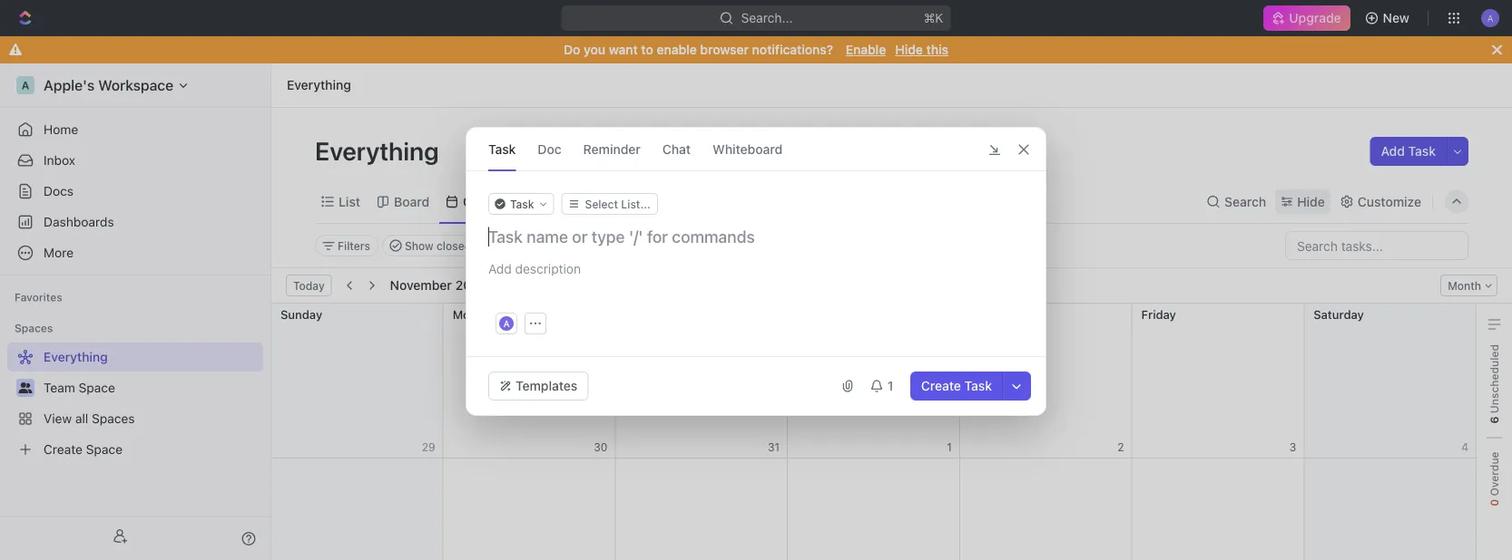 Task type: locate. For each thing, give the bounding box(es) containing it.
grid
[[271, 304, 1477, 561]]

0 vertical spatial hide
[[895, 42, 923, 57]]

1 button
[[862, 372, 903, 401]]

calendar
[[463, 194, 517, 209]]

1 vertical spatial doc
[[643, 194, 667, 209]]

enable
[[846, 42, 886, 57]]

sidebar navigation
[[0, 64, 271, 561]]

doc right select on the top left
[[643, 194, 667, 209]]

task right the add
[[1408, 144, 1436, 159]]

unscheduled
[[1488, 345, 1501, 417]]

hide down task dropdown button
[[502, 240, 526, 252]]

new button
[[1358, 4, 1421, 33]]

doc link
[[640, 189, 667, 215]]

doc button
[[538, 128, 562, 171]]

hide right search
[[1297, 194, 1325, 209]]

search
[[1225, 194, 1267, 209]]

2 vertical spatial hide
[[502, 240, 526, 252]]

0 horizontal spatial doc
[[538, 142, 562, 157]]

1 vertical spatial hide
[[1297, 194, 1325, 209]]

create
[[921, 379, 961, 394]]

task
[[488, 142, 516, 157], [1408, 144, 1436, 159], [510, 198, 534, 211], [965, 379, 992, 394]]

1 vertical spatial everything
[[315, 136, 444, 166]]

1 horizontal spatial hide
[[895, 42, 923, 57]]

mind map link
[[547, 189, 610, 215]]

hide
[[895, 42, 923, 57], [1297, 194, 1325, 209], [502, 240, 526, 252]]

enable
[[657, 42, 697, 57]]

map
[[584, 194, 610, 209]]

task button
[[488, 193, 554, 215]]

2 horizontal spatial hide
[[1297, 194, 1325, 209]]

hide left this
[[895, 42, 923, 57]]

do you want to enable browser notifications? enable hide this
[[564, 42, 949, 57]]

row
[[271, 304, 1477, 459], [271, 459, 1477, 561]]

dialog
[[466, 127, 1047, 417]]

docs
[[44, 184, 74, 199]]

6
[[1488, 417, 1501, 424]]

⌘k
[[924, 10, 944, 25]]

upgrade link
[[1264, 5, 1350, 31]]

calendar link
[[459, 189, 517, 215]]

add task button
[[1370, 137, 1447, 166]]

to
[[641, 42, 653, 57]]

docs link
[[7, 177, 263, 206]]

upgrade
[[1289, 10, 1341, 25]]

doc right task button
[[538, 142, 562, 157]]

show
[[405, 240, 434, 252]]

task inside button
[[965, 379, 992, 394]]

task right 'create'
[[965, 379, 992, 394]]

select list... button
[[562, 193, 658, 215]]

task left doc button
[[488, 142, 516, 157]]

this
[[926, 42, 949, 57]]

1 horizontal spatial doc
[[643, 194, 667, 209]]

templates
[[516, 379, 578, 394]]

everything link
[[282, 74, 356, 96]]

task up hide button on the left top of page
[[510, 198, 534, 211]]

reminder button
[[583, 128, 641, 171]]

a button
[[497, 315, 516, 333]]

you
[[584, 42, 606, 57]]

board link
[[390, 189, 430, 215]]

friday
[[1142, 308, 1176, 321]]

sunday
[[280, 308, 322, 321]]

board
[[394, 194, 430, 209]]

inbox link
[[7, 146, 263, 175]]

hide button
[[1276, 189, 1331, 215]]

today button
[[286, 275, 332, 297]]

0 vertical spatial doc
[[538, 142, 562, 157]]

favorites
[[15, 291, 62, 304]]

0 horizontal spatial hide
[[502, 240, 526, 252]]

Task name or type '/' for commands text field
[[488, 226, 1028, 248]]

hide inside dropdown button
[[1297, 194, 1325, 209]]

customize button
[[1334, 189, 1427, 215]]

create task
[[921, 379, 992, 394]]

reminder
[[583, 142, 641, 157]]

task inside button
[[1408, 144, 1436, 159]]

hide inside button
[[502, 240, 526, 252]]

select
[[585, 198, 618, 211]]

1 button
[[862, 372, 903, 401]]

doc
[[538, 142, 562, 157], [643, 194, 667, 209]]

whiteboard
[[713, 142, 783, 157]]

a
[[503, 319, 510, 329]]

tree
[[7, 343, 263, 465]]

everything
[[287, 78, 351, 93], [315, 136, 444, 166]]



Task type: vqa. For each thing, say whether or not it's contained in the screenshot.
groups
no



Task type: describe. For each thing, give the bounding box(es) containing it.
tree inside sidebar navigation
[[7, 343, 263, 465]]

search...
[[741, 10, 793, 25]]

monday
[[453, 308, 497, 321]]

chat button
[[663, 128, 691, 171]]

1
[[888, 379, 894, 394]]

doc for doc link
[[643, 194, 667, 209]]

select list...
[[585, 198, 651, 211]]

home
[[44, 122, 78, 137]]

notifications?
[[752, 42, 833, 57]]

list link
[[335, 189, 360, 215]]

chat
[[663, 142, 691, 157]]

do
[[564, 42, 580, 57]]

grid containing sunday
[[271, 304, 1477, 561]]

spaces
[[15, 322, 53, 335]]

home link
[[7, 115, 263, 144]]

task button
[[488, 128, 516, 171]]

dashboards link
[[7, 208, 263, 237]]

Search tasks... text field
[[1286, 232, 1468, 260]]

list...
[[621, 198, 651, 211]]

list
[[339, 194, 360, 209]]

customize
[[1358, 194, 1422, 209]]

hide button
[[495, 235, 534, 257]]

dialog containing task
[[466, 127, 1047, 417]]

mind
[[551, 194, 580, 209]]

add task
[[1381, 144, 1436, 159]]

new
[[1383, 10, 1410, 25]]

favorites button
[[7, 287, 70, 309]]

0 vertical spatial everything
[[287, 78, 351, 93]]

show closed button
[[382, 235, 479, 257]]

task inside dropdown button
[[510, 198, 534, 211]]

closed
[[437, 240, 471, 252]]

inbox
[[44, 153, 75, 168]]

dashboards
[[44, 215, 114, 230]]

saturday
[[1314, 308, 1364, 321]]

mind map
[[551, 194, 610, 209]]

2 row from the top
[[271, 459, 1477, 561]]

show closed
[[405, 240, 471, 252]]

1 row from the top
[[271, 304, 1477, 459]]

0
[[1488, 500, 1501, 507]]

doc for doc button
[[538, 142, 562, 157]]

overdue
[[1488, 452, 1501, 500]]

search button
[[1201, 189, 1272, 215]]

want
[[609, 42, 638, 57]]

add
[[1381, 144, 1405, 159]]

templates button
[[488, 372, 589, 401]]

whiteboard button
[[713, 128, 783, 171]]

create task button
[[910, 372, 1003, 401]]

browser
[[700, 42, 749, 57]]

today
[[293, 280, 325, 292]]



